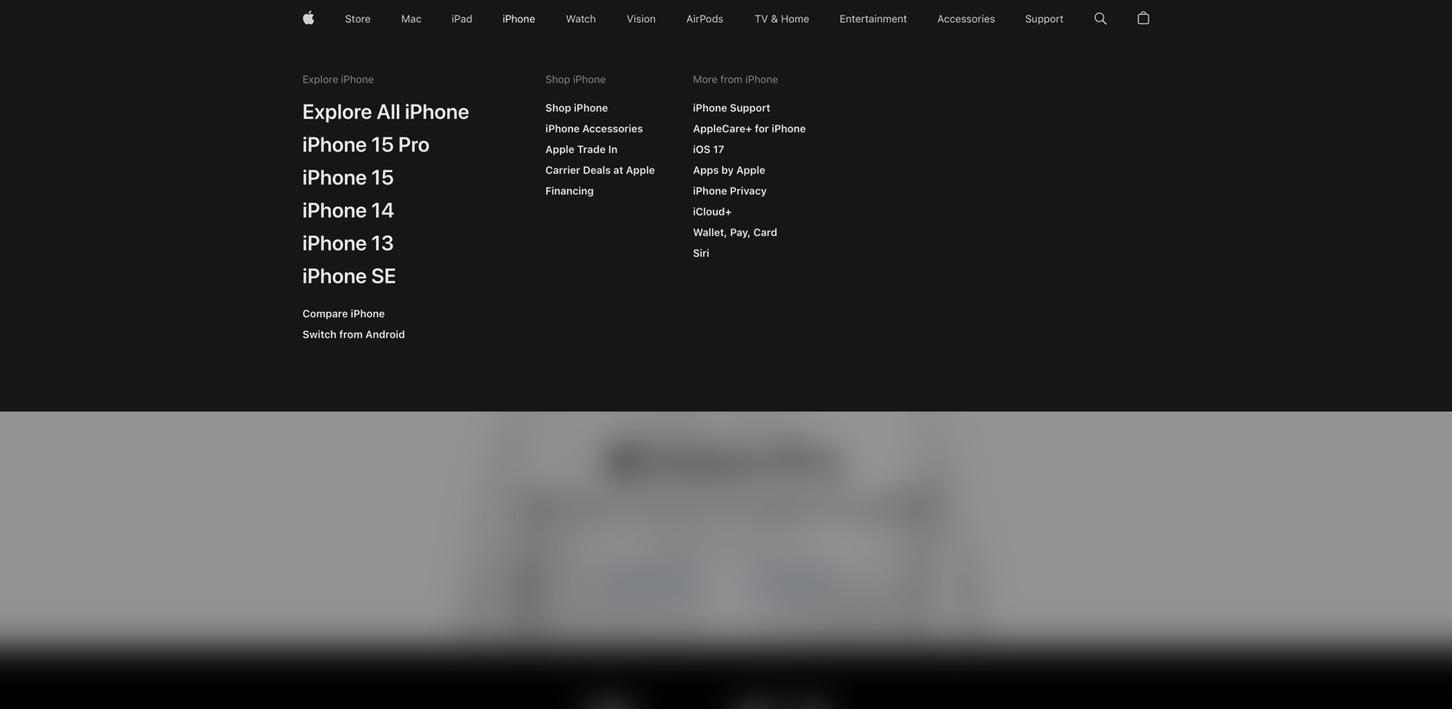 Task type: describe. For each thing, give the bounding box(es) containing it.
explore iphone
[[303, 73, 374, 86]]

pay,
[[730, 226, 751, 239]]

accessories
[[583, 122, 643, 135]]

financing
[[546, 185, 594, 197]]

more
[[693, 73, 718, 86]]

se
[[371, 263, 396, 288]]

ios
[[693, 143, 711, 156]]

1 horizontal spatial from
[[721, 73, 743, 86]]

carrier
[[546, 164, 580, 176]]

icloud+
[[693, 205, 732, 218]]

compare iphone switch from android
[[303, 307, 405, 341]]

explore for explore iphone
[[303, 73, 338, 86]]

android
[[366, 328, 405, 341]]

iphone 15 pro link
[[293, 125, 439, 163]]

1 15 from the top
[[371, 132, 394, 157]]

compare
[[303, 307, 348, 320]]

iphone accessories link
[[536, 116, 653, 142]]

wallet,
[[693, 226, 728, 239]]

wallet, pay, card link
[[684, 220, 787, 246]]

explore all iphone iphone 15 pro iphone 15 iphone 14 iphone 13 iphone se
[[303, 99, 470, 288]]

iphone up iphone se link
[[303, 230, 367, 256]]

iphone up "iphone accessories" link
[[574, 102, 608, 114]]

applecare+ for iphone link
[[684, 116, 816, 142]]

shop for shop iphone iphone accessories apple trade in carrier deals at apple financing
[[546, 102, 571, 114]]

ipad image
[[452, 0, 472, 38]]

pro
[[399, 132, 430, 157]]

applecare+
[[693, 122, 752, 135]]

shop iphone iphone accessories apple trade in carrier deals at apple financing
[[546, 102, 655, 197]]

explore for explore all iphone iphone 15 pro iphone 15 iphone 14 iphone 13 iphone se
[[303, 99, 372, 124]]

apps
[[693, 164, 719, 176]]

0 horizontal spatial apple
[[546, 143, 575, 156]]

compare iphone link
[[293, 301, 395, 327]]

card
[[754, 226, 778, 239]]

iphone 14 link
[[293, 190, 404, 228]]

iphone se link
[[293, 256, 406, 294]]

deals
[[583, 164, 611, 176]]

2 15 from the top
[[371, 165, 394, 190]]

icloud+ link
[[684, 199, 741, 225]]

iphone down shop iphone link
[[546, 122, 580, 135]]

iphone up shop iphone link
[[573, 73, 606, 86]]

shop iphone link
[[536, 95, 618, 121]]

apple trade in link
[[536, 137, 627, 163]]

shop for shop iphone
[[546, 73, 570, 86]]

carrier deals at apple link
[[536, 157, 665, 183]]

iphone support link
[[684, 95, 780, 121]]

iphone 13 link
[[293, 223, 404, 261]]

13
[[371, 230, 394, 256]]

from inside compare iphone switch from android
[[339, 328, 363, 341]]

iphone up explore all iphone link in the top left of the page
[[341, 73, 374, 86]]

by
[[722, 164, 734, 176]]

more from iphone
[[693, 73, 778, 86]]

switch
[[303, 328, 337, 341]]

iphone inside compare iphone switch from android
[[351, 307, 385, 320]]



Task type: vqa. For each thing, say whether or not it's contained in the screenshot.
two- in the Free next-day delivery is available for any in-stock Mac, iPad, iPhone, Apple TV, or Apple Watch. Get free two-day delivery on almost everything else. Or you can upgrade your shipping method for an additional charge.
no



Task type: locate. For each thing, give the bounding box(es) containing it.
for
[[755, 122, 769, 135]]

explore iphone element
[[293, 92, 479, 348]]

accessories image
[[938, 0, 996, 38]]

explore down apple icon
[[303, 73, 338, 86]]

shop inside shop iphone iphone accessories apple trade in carrier deals at apple financing
[[546, 102, 571, 114]]

explore
[[303, 73, 338, 86], [303, 99, 372, 124]]

1 explore from the top
[[303, 73, 338, 86]]

iphone image
[[503, 0, 536, 38]]

iphone up iphone 15 link
[[303, 132, 367, 157]]

iphone 15 link
[[293, 157, 404, 195]]

0 vertical spatial explore
[[303, 73, 338, 86]]

vision image
[[627, 0, 656, 38]]

apple right at
[[626, 164, 655, 176]]

iphone support applecare+ for iphone ios 17 apps by apple iphone privacy icloud+ wallet, pay, card siri
[[693, 102, 806, 259]]

explore inside explore all iphone iphone 15 pro iphone 15 iphone 14 iphone 13 iphone se
[[303, 99, 372, 124]]

0 vertical spatial shop
[[546, 73, 570, 86]]

iphone up pro in the top left of the page
[[405, 99, 470, 124]]

apple
[[546, 143, 575, 156], [626, 164, 655, 176], [737, 164, 766, 176]]

17
[[713, 143, 724, 156]]

more from iphone element
[[684, 95, 816, 266]]

15 up 14
[[371, 165, 394, 190]]

iphone up support
[[746, 73, 778, 86]]

switch from android link
[[293, 322, 415, 348]]

trade
[[577, 143, 606, 156]]

shop up shop iphone link
[[546, 73, 570, 86]]

1 vertical spatial from
[[339, 328, 363, 341]]

mac image
[[401, 0, 421, 38]]

shop iphone element
[[536, 95, 665, 204]]

siri
[[693, 247, 710, 259]]

tv and home image
[[754, 0, 810, 38]]

0 vertical spatial 15
[[371, 132, 394, 157]]

1 vertical spatial explore
[[303, 99, 372, 124]]

1 vertical spatial 15
[[371, 165, 394, 190]]

2 explore from the top
[[303, 99, 372, 124]]

2 shop from the top
[[546, 102, 571, 114]]

support
[[730, 102, 771, 114]]

siri link
[[684, 240, 719, 266]]

support image
[[1026, 0, 1064, 38]]

1 vertical spatial shop
[[546, 102, 571, 114]]

explore all iphone link
[[293, 92, 479, 130]]

search apple.com image
[[1094, 0, 1107, 38]]

15
[[371, 132, 394, 157], [371, 165, 394, 190]]

shop
[[546, 73, 570, 86], [546, 102, 571, 114]]

watch image
[[566, 0, 596, 38]]

from right more
[[721, 73, 743, 86]]

airpods image
[[687, 0, 724, 38]]

explore down explore iphone
[[303, 99, 372, 124]]

main content
[[0, 0, 1453, 709]]

all
[[377, 99, 401, 124]]

iphone up the iphone 13 link
[[303, 198, 367, 223]]

0 horizontal spatial from
[[339, 328, 363, 341]]

iphone up switch from android link
[[351, 307, 385, 320]]

at
[[614, 164, 623, 176]]

apple up privacy
[[737, 164, 766, 176]]

in
[[609, 143, 618, 156]]

14
[[371, 198, 395, 223]]

iphone up "iphone 14" link
[[303, 165, 367, 190]]

apple inside 'iphone support applecare+ for iphone ios 17 apps by apple iphone privacy icloud+ wallet, pay, card siri'
[[737, 164, 766, 176]]

2 horizontal spatial apple
[[737, 164, 766, 176]]

from down the compare iphone link
[[339, 328, 363, 341]]

shop iphone
[[546, 73, 606, 86]]

apple image
[[303, 0, 315, 38]]

shop down shop iphone
[[546, 102, 571, 114]]

store image
[[345, 0, 371, 38]]

iphone up the 'icloud+'
[[693, 185, 727, 197]]

ios 17 link
[[684, 137, 734, 163]]

entertainment image
[[841, 0, 907, 38]]

iphone down the iphone 13 link
[[303, 263, 367, 288]]

apple up the carrier
[[546, 143, 575, 156]]

iphone up applecare+
[[693, 102, 727, 114]]

financing link
[[536, 178, 604, 204]]

1 shop from the top
[[546, 73, 570, 86]]

shopping bag image
[[1138, 0, 1150, 38]]

from
[[721, 73, 743, 86], [339, 328, 363, 341]]

15 left pro in the top left of the page
[[371, 132, 394, 157]]

privacy
[[730, 185, 767, 197]]

iphone
[[341, 73, 374, 86], [573, 73, 606, 86], [746, 73, 778, 86], [405, 99, 470, 124], [574, 102, 608, 114], [693, 102, 727, 114], [546, 122, 580, 135], [772, 122, 806, 135], [303, 132, 367, 157], [303, 165, 367, 190], [693, 185, 727, 197], [303, 198, 367, 223], [303, 230, 367, 256], [303, 263, 367, 288], [351, 307, 385, 320]]

iphone right for
[[772, 122, 806, 135]]

apps by apple link
[[684, 157, 775, 183]]

iphone privacy link
[[684, 178, 777, 204]]

1 horizontal spatial apple
[[626, 164, 655, 176]]

0 vertical spatial from
[[721, 73, 743, 86]]



